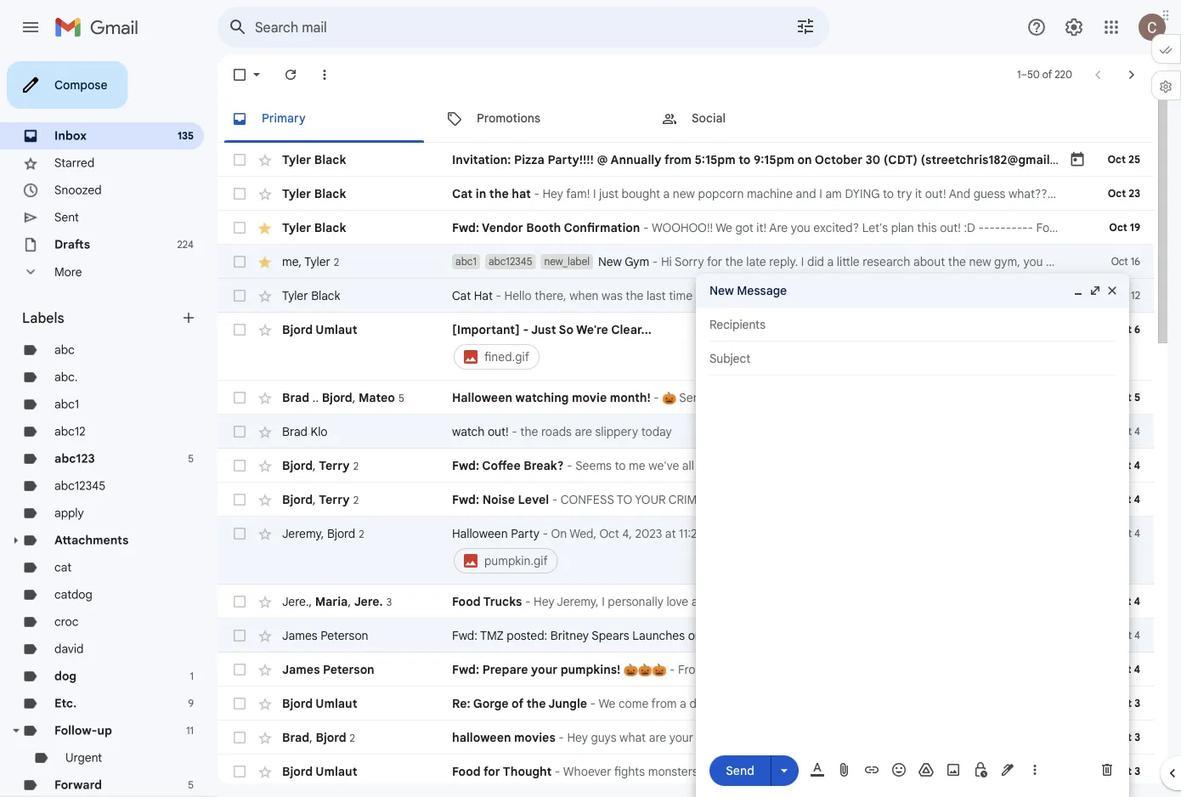Task type: describe. For each thing, give the bounding box(es) containing it.
what
[[620, 730, 646, 745]]

insert link ‪(⌘k)‬ image
[[864, 762, 881, 779]]

food trucks - hey jeremy, i personally love a food truck called the taco zone truck. hands down the best taco truck in la! best regard
[[452, 594, 1181, 609]]

2 row from the top
[[218, 177, 1154, 211]]

fwd: for fwd: coffee break?
[[452, 458, 479, 473]]

abc1 inside labels navigation
[[54, 397, 79, 412]]

gmail image
[[54, 10, 147, 44]]

umlaut for oct 6
[[316, 322, 357, 337]]

booth
[[526, 220, 561, 235]]

5 row from the top
[[218, 279, 1181, 313]]

thought
[[503, 764, 552, 779]]

1 horizontal spatial to
[[763, 764, 774, 779]]

primary
[[262, 111, 306, 126]]

- inside [important] - just so we're clear... link
[[523, 322, 529, 337]]

cat in the hat -
[[452, 186, 543, 201]]

your for back
[[739, 390, 763, 405]]

catdog link
[[54, 587, 92, 602]]

pumpkins!
[[561, 662, 621, 677]]

urgent link
[[65, 751, 102, 765]]

know
[[1137, 288, 1166, 303]]

la!
[[1099, 594, 1116, 609]]

2 truck from the left
[[1055, 594, 1083, 609]]

fwd: tmz posted: britney spears launches on cops who did welfare check af... link
[[452, 627, 1061, 644]]

terry for fwd: coffee break? -
[[319, 458, 350, 473]]

slippery
[[595, 424, 638, 439]]

row containing brad klo
[[218, 415, 1154, 449]]

send for send
[[726, 763, 755, 778]]

david
[[54, 642, 84, 657]]

annually
[[611, 152, 662, 167]]

af...
[[865, 628, 885, 643]]

today
[[641, 424, 672, 439]]

9 row from the top
[[218, 449, 1154, 483]]

0 vertical spatial peterson
[[321, 628, 368, 643]]

oct 3 for halloween movies - hey guys what are your favorite halloween movies?
[[1114, 731, 1141, 744]]

brad .. bjord , mateo 5
[[282, 390, 404, 405]]

1 horizontal spatial of
[[905, 390, 917, 405]]

just
[[531, 322, 556, 337]]

process
[[845, 764, 888, 779]]

0 horizontal spatial you
[[874, 288, 894, 303]]

please
[[959, 288, 994, 303]]

new for new message
[[710, 283, 734, 298]]

cat hat - hello there, when was the last time we spoke? i have not heard from you for a while, please email me back and let me know yo
[[452, 288, 1181, 303]]

224
[[177, 238, 194, 251]]

1 vertical spatial in
[[1086, 594, 1096, 609]]

attach files image
[[836, 762, 853, 779]]

invitation:
[[452, 152, 511, 167]]

0 vertical spatial 🎃 image
[[662, 391, 677, 406]]

- left whoever
[[555, 764, 560, 779]]

- right "out!"
[[512, 424, 517, 439]]

new gym -
[[598, 254, 661, 269]]

maria
[[315, 594, 348, 609]]

- right hat
[[534, 186, 540, 201]]

220
[[1055, 68, 1073, 81]]

11
[[186, 725, 194, 737]]

the left process
[[824, 764, 842, 779]]

movies?
[[798, 730, 842, 745]]

your for prepare
[[531, 662, 558, 677]]

welfare
[[783, 628, 825, 643]]

send back your suggestions for each day of the month! i'll start... drag me to hell a quiet plac
[[677, 390, 1181, 405]]

follow-up
[[54, 723, 112, 738]]

the left last
[[626, 288, 644, 303]]

recipients
[[710, 317, 766, 332]]

cell for oct 4
[[452, 525, 1069, 576]]

1 horizontal spatial back
[[1049, 288, 1075, 303]]

croc link
[[54, 615, 79, 629]]

should
[[701, 764, 737, 779]]

long
[[1151, 764, 1174, 779]]

1 vertical spatial from
[[846, 288, 871, 303]]

0 vertical spatial for
[[897, 288, 912, 303]]

hey for hey guys what are your favorite halloween movies?
[[567, 730, 588, 745]]

follow-
[[54, 723, 97, 738]]

1 vertical spatial on
[[688, 628, 702, 643]]

halloween movies - hey guys what are your favorite halloween movies?
[[452, 730, 842, 745]]

2 bjord umlaut from the top
[[282, 696, 357, 711]]

abc
[[54, 343, 75, 357]]

dog link
[[54, 669, 76, 684]]

taco
[[1028, 594, 1052, 609]]

2 vertical spatial in
[[812, 764, 821, 779]]

4 for food trucks
[[1134, 595, 1141, 608]]

taco
[[816, 594, 842, 609]]

message
[[737, 283, 787, 298]]

quiet
[[1128, 390, 1158, 405]]

halloween party -
[[452, 526, 551, 541]]

abc12345 inside row
[[489, 255, 532, 268]]

social tab
[[648, 95, 862, 143]]

abc1 link
[[54, 397, 79, 412]]

he
[[891, 764, 905, 779]]

1 vertical spatial 🎃 image
[[652, 663, 667, 678]]

brad , bjord 2
[[282, 730, 355, 745]]

sent link
[[54, 210, 79, 225]]

cat link
[[54, 560, 72, 575]]

we're
[[576, 322, 608, 337]]

1 vertical spatial peterson
[[323, 662, 375, 677]]

1 truck from the left
[[729, 594, 757, 609]]

7 row from the top
[[218, 381, 1181, 415]]

- right the break?
[[567, 458, 573, 473]]

4 for fwd: coffee break?
[[1134, 459, 1141, 472]]

britney
[[551, 628, 589, 643]]

oct 4 for watch out!
[[1115, 425, 1141, 438]]

[important]
[[452, 322, 520, 337]]

3 row from the top
[[218, 211, 1154, 245]]

main content containing primary
[[218, 95, 1181, 797]]

abc123 link
[[54, 451, 95, 466]]

close image
[[1106, 284, 1119, 297]]

forward
[[54, 778, 102, 793]]

jeremy , bjord 2
[[282, 526, 364, 541]]

new message dialog
[[696, 274, 1130, 797]]

jere. , maria , jere. 3
[[282, 594, 392, 609]]

movies
[[514, 730, 556, 745]]

watch
[[452, 424, 485, 439]]

oct 3 for re: gorge of the jungle -
[[1114, 697, 1141, 710]]

0 vertical spatial from
[[665, 152, 692, 167]]

launches
[[633, 628, 685, 643]]

hello
[[505, 288, 532, 303]]

follow-up link
[[54, 723, 112, 738]]

abc12345 inside labels navigation
[[54, 479, 105, 493]]

fwd: for fwd: vendor booth confirmation
[[452, 220, 479, 235]]

calendar event image
[[1069, 151, 1086, 168]]

main menu image
[[20, 17, 41, 37]]

labels heading
[[22, 309, 180, 326]]

3 oct 3 from the top
[[1114, 765, 1141, 778]]

oct 4 for fwd: prepare your pumpkins!
[[1113, 663, 1141, 676]]

coffee
[[482, 458, 521, 473]]

bjord umlaut for oct 6
[[282, 322, 357, 337]]

4 for watch out!
[[1135, 425, 1141, 438]]

1 month! from the left
[[610, 390, 651, 405]]

invitation: pizza party!!!! @ annually from 5:15pm to 9:15pm on october 30 (cdt) (streetchris182@gmail.com)
[[452, 152, 1083, 167]]

5 fwd: from the top
[[452, 662, 479, 677]]

1 vertical spatial are
[[649, 730, 666, 745]]

@
[[597, 152, 608, 167]]

- right "hat"
[[496, 288, 501, 303]]

of for 1 50 of 220
[[1043, 68, 1052, 81]]

monster.
[[1015, 764, 1062, 779]]

spears
[[592, 628, 629, 643]]

insert emoji ‪(⌘⇧2)‬ image
[[891, 762, 908, 779]]

row containing jere.
[[218, 585, 1181, 619]]

50
[[1028, 68, 1040, 81]]

a for have
[[915, 288, 922, 303]]

fwd: noise level -
[[452, 492, 561, 507]]

- up the gym
[[643, 220, 649, 235]]

food for food for thought - whoever fights monsters should see to it that in the process he does not become a monster. and if you gaze long e
[[452, 764, 481, 779]]

- right the gym
[[653, 254, 658, 269]]

1 for 1 50 of 220
[[1017, 68, 1021, 81]]

abc1 inside row
[[456, 255, 477, 268]]

- right party
[[543, 526, 548, 541]]

day
[[883, 390, 902, 405]]

tyler black for third row
[[282, 220, 346, 235]]

time
[[669, 288, 693, 303]]

pop out image
[[1089, 284, 1102, 297]]

inbox
[[54, 128, 87, 143]]

the left roads
[[520, 424, 538, 439]]

2 vertical spatial for
[[484, 764, 500, 779]]

2 month! from the left
[[941, 390, 978, 405]]

brad for brad , bjord 2
[[282, 730, 310, 745]]

the left best
[[980, 594, 998, 609]]

10 row from the top
[[218, 483, 1154, 517]]

sent
[[54, 210, 79, 225]]

food
[[701, 594, 726, 609]]

halloween watching movie month!
[[452, 390, 651, 405]]

5 inside brad .. bjord , mateo 5
[[399, 392, 404, 404]]

insert signature image
[[1000, 762, 1017, 779]]

2 🎃 image from the left
[[638, 663, 652, 678]]

halloween for halloween party -
[[452, 526, 508, 541]]

i'll
[[981, 390, 993, 405]]

0 vertical spatial to
[[739, 152, 751, 167]]

2 inside me , tyler 2
[[334, 256, 339, 268]]

labels navigation
[[0, 54, 218, 797]]

brad klo
[[282, 424, 328, 439]]

15 row from the top
[[218, 687, 1154, 721]]

social
[[692, 111, 726, 126]]

(streetchris182@gmail.com)
[[921, 152, 1083, 167]]

- down fwd: tmz posted: britney spears launches on cops who did welfare check af...
[[667, 662, 678, 677]]

check
[[827, 628, 862, 643]]

starred
[[54, 156, 95, 170]]

4 fwd: from the top
[[452, 628, 478, 643]]

hell
[[1096, 390, 1115, 405]]

1 🎃 image from the left
[[624, 663, 638, 678]]

fwd: coffee break? -
[[452, 458, 576, 473]]

4 tyler black from the top
[[282, 288, 340, 303]]

truck.
[[875, 594, 907, 609]]



Task type: locate. For each thing, give the bounding box(es) containing it.
3 umlaut from the top
[[316, 764, 357, 779]]

up
[[97, 723, 112, 738]]

you left while,
[[874, 288, 894, 303]]

3 brad from the top
[[282, 730, 310, 745]]

-
[[534, 186, 540, 201], [643, 220, 649, 235], [653, 254, 658, 269], [496, 288, 501, 303], [523, 322, 529, 337], [651, 390, 662, 405], [512, 424, 517, 439], [567, 458, 573, 473], [552, 492, 558, 507], [543, 526, 548, 541], [525, 594, 531, 609], [667, 662, 678, 677], [590, 696, 596, 711], [559, 730, 564, 745], [555, 764, 560, 779]]

in down invitation:
[[476, 186, 486, 201]]

back down recipients
[[710, 390, 736, 405]]

tyler
[[282, 152, 311, 167], [282, 186, 311, 201], [282, 220, 311, 235], [304, 254, 330, 269], [282, 288, 308, 303]]

from left '5:15pm'
[[665, 152, 692, 167]]

the right day
[[920, 390, 938, 405]]

promotions tab
[[433, 95, 647, 143]]

1 horizontal spatial abc12345
[[489, 255, 532, 268]]

1 horizontal spatial halloween
[[741, 730, 795, 745]]

1 vertical spatial terry
[[319, 492, 350, 507]]

0 vertical spatial new
[[598, 254, 622, 269]]

fwd: left noise
[[452, 492, 479, 507]]

0 vertical spatial abc12345
[[489, 255, 532, 268]]

halloween down gorge
[[452, 730, 511, 745]]

truck right food
[[729, 594, 757, 609]]

9
[[188, 697, 194, 710]]

from right heard at the right top
[[846, 288, 871, 303]]

- up today
[[651, 390, 662, 405]]

2 horizontal spatial a
[[1005, 764, 1012, 779]]

cell containing [important] - just so we're clear...
[[452, 321, 1069, 372]]

send for send back your suggestions for each day of the month! i'll start... drag me to hell a quiet plac
[[679, 390, 707, 405]]

1 vertical spatial your
[[531, 662, 558, 677]]

fined.gif
[[484, 349, 529, 364]]

Search mail text field
[[255, 19, 748, 36]]

1 vertical spatial cat
[[452, 288, 471, 303]]

compose button
[[7, 61, 128, 109]]

- right movies
[[559, 730, 564, 745]]

None checkbox
[[231, 66, 248, 83], [231, 219, 248, 236], [231, 253, 248, 270], [231, 287, 248, 304], [231, 321, 248, 338], [231, 423, 248, 440], [231, 525, 248, 542], [231, 627, 248, 644], [231, 763, 248, 780], [231, 66, 248, 83], [231, 219, 248, 236], [231, 253, 248, 270], [231, 287, 248, 304], [231, 321, 248, 338], [231, 423, 248, 440], [231, 525, 248, 542], [231, 627, 248, 644], [231, 763, 248, 780]]

halloween inside cell
[[452, 526, 508, 541]]

9:15pm
[[754, 152, 795, 167]]

0 horizontal spatial not
[[791, 288, 808, 303]]

4 for fwd: noise level
[[1134, 493, 1141, 506]]

fwd: left 'tmz'
[[452, 628, 478, 643]]

send inside "button"
[[726, 763, 755, 778]]

11 row from the top
[[218, 517, 1154, 585]]

yo
[[1169, 288, 1181, 303]]

cat left "hat"
[[452, 288, 471, 303]]

your up monsters
[[670, 730, 694, 745]]

3 tyler black from the top
[[282, 220, 346, 235]]

more options image
[[1030, 762, 1040, 779]]

jere.
[[282, 594, 309, 609], [354, 594, 383, 609]]

abc12345 down abc123
[[54, 479, 105, 493]]

0 horizontal spatial your
[[531, 662, 558, 677]]

1 horizontal spatial 1
[[1017, 68, 1021, 81]]

0 horizontal spatial to
[[739, 152, 751, 167]]

are right roads
[[575, 424, 592, 439]]

peterson
[[321, 628, 368, 643], [323, 662, 375, 677]]

jeremy,
[[557, 594, 599, 609]]

not right insert files using drive icon
[[938, 764, 955, 779]]

2 horizontal spatial for
[[897, 288, 912, 303]]

break?
[[524, 458, 564, 473]]

halloween
[[452, 390, 513, 405], [452, 526, 508, 541]]

tab list inside main content
[[218, 95, 1154, 143]]

1 vertical spatial you
[[1099, 764, 1119, 779]]

in right that on the bottom
[[812, 764, 821, 779]]

new
[[598, 254, 622, 269], [710, 283, 734, 298]]

terry for fwd: noise level -
[[319, 492, 350, 507]]

2 tyler black from the top
[[282, 186, 346, 201]]

row containing me
[[218, 245, 1154, 279]]

spoke?
[[714, 288, 753, 303]]

jere. left maria
[[282, 594, 309, 609]]

8 row from the top
[[218, 415, 1154, 449]]

0 horizontal spatial for
[[484, 764, 500, 779]]

halloween down noise
[[452, 526, 508, 541]]

2 jere. from the left
[[354, 594, 383, 609]]

0 horizontal spatial new
[[598, 254, 622, 269]]

terry down klo
[[319, 458, 350, 473]]

it
[[777, 764, 784, 779]]

abc12345 up hello
[[489, 255, 532, 268]]

0 vertical spatial bjord , terry 2
[[282, 458, 359, 473]]

abc1 down abc. "link"
[[54, 397, 79, 412]]

1 horizontal spatial not
[[938, 764, 955, 779]]

0 vertical spatial not
[[791, 288, 808, 303]]

abc12 link
[[54, 424, 86, 439]]

halloween up watch
[[452, 390, 513, 405]]

oct 23
[[1108, 187, 1141, 200]]

2 brad from the top
[[282, 424, 308, 439]]

2 vertical spatial bjord umlaut
[[282, 764, 357, 779]]

back left and
[[1049, 288, 1075, 303]]

a
[[1118, 390, 1125, 405]]

if
[[1089, 764, 1096, 779]]

for left 'thought'
[[484, 764, 500, 779]]

1 terry from the top
[[319, 458, 350, 473]]

hey for hey jeremy, i personally love a food truck called the taco zone truck. hands down the best taco truck in la! best regard
[[534, 594, 555, 609]]

row
[[218, 143, 1154, 177], [218, 177, 1154, 211], [218, 211, 1154, 245], [218, 245, 1154, 279], [218, 279, 1181, 313], [218, 313, 1154, 381], [218, 381, 1181, 415], [218, 415, 1154, 449], [218, 449, 1154, 483], [218, 483, 1154, 517], [218, 517, 1154, 585], [218, 585, 1181, 619], [218, 619, 1154, 653], [218, 653, 1154, 687], [218, 687, 1154, 721], [218, 721, 1154, 755], [218, 755, 1181, 789]]

0 horizontal spatial on
[[688, 628, 702, 643]]

food left 'thought'
[[452, 764, 481, 779]]

0 horizontal spatial abc1
[[54, 397, 79, 412]]

30
[[866, 152, 881, 167]]

1 vertical spatial james peterson
[[282, 662, 375, 677]]

food left trucks on the bottom left
[[452, 594, 481, 609]]

oct 12
[[1112, 289, 1141, 302]]

4 row from the top
[[218, 245, 1154, 279]]

1 vertical spatial a
[[692, 594, 698, 609]]

tyler black for 16th row from the bottom
[[282, 186, 346, 201]]

whoever
[[563, 764, 612, 779]]

the left hat
[[489, 186, 509, 201]]

1 food from the top
[[452, 594, 481, 609]]

1 cell from the top
[[452, 321, 1069, 372]]

cat for cat hat - hello there, when was the last time we spoke? i have not heard from you for a while, please email me back and let me know yo
[[452, 288, 471, 303]]

3 fwd: from the top
[[452, 492, 479, 507]]

1 horizontal spatial month!
[[941, 390, 978, 405]]

called
[[760, 594, 793, 609]]

tmz
[[480, 628, 504, 643]]

fwd: up re:
[[452, 662, 479, 677]]

1 for 1
[[190, 670, 194, 683]]

1 vertical spatial for
[[834, 390, 850, 405]]

..
[[313, 390, 319, 405]]

oct 4 for fwd: noise level
[[1113, 493, 1141, 506]]

0 vertical spatial oct 3
[[1114, 697, 1141, 710]]

main content
[[218, 95, 1181, 797]]

1 inside labels navigation
[[190, 670, 194, 683]]

insert files using drive image
[[918, 762, 935, 779]]

1 horizontal spatial abc1
[[456, 255, 477, 268]]

0 horizontal spatial jere.
[[282, 594, 309, 609]]

umlaut up brad , bjord 2 at the left bottom of the page
[[316, 696, 357, 711]]

bjord umlaut up brad , bjord 2 at the left bottom of the page
[[282, 696, 357, 711]]

1 vertical spatial hey
[[567, 730, 588, 745]]

fwd: left vendor
[[452, 220, 479, 235]]

labels
[[22, 309, 64, 326]]

the left taco
[[796, 594, 814, 609]]

fwd: for fwd: noise level
[[452, 492, 479, 507]]

james for 13th row from the top
[[282, 628, 318, 643]]

2 halloween from the top
[[452, 526, 508, 541]]

0 vertical spatial i
[[756, 288, 759, 303]]

cat for cat in the hat -
[[452, 186, 473, 201]]

2 horizontal spatial of
[[1043, 68, 1052, 81]]

are right what
[[649, 730, 666, 745]]

2 fwd: from the top
[[452, 458, 479, 473]]

cell
[[452, 321, 1069, 372], [452, 525, 1069, 576]]

- right level
[[552, 492, 558, 507]]

cell up called
[[452, 525, 1069, 576]]

1 umlaut from the top
[[316, 322, 357, 337]]

2 horizontal spatial your
[[739, 390, 763, 405]]

0 horizontal spatial in
[[476, 186, 486, 201]]

i right jeremy,
[[602, 594, 605, 609]]

2 vertical spatial a
[[1005, 764, 1012, 779]]

bjord umlaut up ..
[[282, 322, 357, 337]]

25
[[1129, 153, 1141, 166]]

send
[[679, 390, 707, 405], [726, 763, 755, 778]]

of right gorge
[[512, 696, 524, 711]]

for left each at the right
[[834, 390, 850, 405]]

best
[[1119, 594, 1144, 609]]

1 horizontal spatial your
[[670, 730, 694, 745]]

🎃 image down launches
[[638, 663, 652, 678]]

abc. link
[[54, 370, 78, 385]]

1 vertical spatial to
[[1082, 390, 1093, 405]]

tyler black for first row
[[282, 152, 346, 167]]

in
[[476, 186, 486, 201], [1086, 594, 1096, 609], [812, 764, 821, 779]]

12 row from the top
[[218, 585, 1181, 619]]

oct 5
[[1114, 391, 1141, 404]]

halloween for halloween watching movie month!
[[452, 390, 513, 405]]

advanced search options image
[[789, 9, 823, 43]]

1 horizontal spatial send
[[726, 763, 755, 778]]

1 james peterson from the top
[[282, 628, 368, 643]]

0 horizontal spatial 1
[[190, 670, 194, 683]]

oct 25
[[1108, 153, 1141, 166]]

minimize image
[[1072, 284, 1085, 297]]

a for the
[[1005, 764, 1012, 779]]

primary tab
[[218, 95, 431, 143]]

17 row from the top
[[218, 755, 1181, 789]]

1 bjord , terry 2 from the top
[[282, 458, 359, 473]]

0 horizontal spatial a
[[692, 594, 698, 609]]

more button
[[0, 258, 204, 286]]

1 horizontal spatial you
[[1099, 764, 1119, 779]]

0 vertical spatial umlaut
[[316, 322, 357, 337]]

0 vertical spatial hey
[[534, 594, 555, 609]]

brad for brad .. bjord , mateo 5
[[282, 390, 310, 405]]

2
[[334, 256, 339, 268], [353, 460, 359, 472], [353, 494, 359, 506], [359, 528, 364, 540], [350, 732, 355, 744]]

umlaut up brad .. bjord , mateo 5
[[316, 322, 357, 337]]

0 horizontal spatial halloween
[[452, 730, 511, 745]]

2 umlaut from the top
[[316, 696, 357, 711]]

oct 19
[[1109, 221, 1141, 234]]

for left while,
[[897, 288, 912, 303]]

2 inside jeremy , bjord 2
[[359, 528, 364, 540]]

tab list containing primary
[[218, 95, 1154, 143]]

a left more options 'image'
[[1005, 764, 1012, 779]]

truck right taco
[[1055, 594, 1083, 609]]

refresh image
[[282, 66, 299, 83]]

1 halloween from the top
[[452, 390, 513, 405]]

0 vertical spatial you
[[874, 288, 894, 303]]

0 vertical spatial terry
[[319, 458, 350, 473]]

support image
[[1027, 17, 1047, 37]]

bjord
[[282, 322, 313, 337], [322, 390, 353, 405], [282, 458, 313, 473], [282, 492, 313, 507], [327, 526, 356, 541], [282, 696, 313, 711], [316, 730, 346, 745], [282, 764, 313, 779]]

oct 4 for fwd: coffee break?
[[1113, 459, 1141, 472]]

0 vertical spatial james peterson
[[282, 628, 368, 643]]

drafts
[[54, 237, 90, 252]]

toggle confidential mode image
[[972, 762, 989, 779]]

hey left jeremy,
[[534, 594, 555, 609]]

2 terry from the top
[[319, 492, 350, 507]]

suggestions
[[766, 390, 832, 405]]

of right 50
[[1043, 68, 1052, 81]]

umlaut down brad , bjord 2 at the left bottom of the page
[[316, 764, 357, 779]]

a left while,
[[915, 288, 922, 303]]

2 vertical spatial to
[[763, 764, 774, 779]]

🎃 image up today
[[662, 391, 677, 406]]

of right day
[[905, 390, 917, 405]]

to left the hell
[[1082, 390, 1093, 405]]

you right if
[[1099, 764, 1119, 779]]

0 horizontal spatial send
[[679, 390, 707, 405]]

oct 4 for food trucks
[[1113, 595, 1141, 608]]

None checkbox
[[231, 151, 248, 168], [231, 185, 248, 202], [231, 389, 248, 406], [231, 457, 248, 474], [231, 491, 248, 508], [231, 593, 248, 610], [231, 661, 248, 678], [231, 695, 248, 712], [231, 729, 248, 746], [231, 151, 248, 168], [231, 185, 248, 202], [231, 389, 248, 406], [231, 457, 248, 474], [231, 491, 248, 508], [231, 593, 248, 610], [231, 661, 248, 678], [231, 695, 248, 712], [231, 729, 248, 746]]

1 bjord umlaut from the top
[[282, 322, 357, 337]]

james down maria
[[282, 628, 318, 643]]

month! up "slippery"
[[610, 390, 651, 405]]

vendor
[[482, 220, 523, 235]]

drafts link
[[54, 237, 90, 252]]

4 for fwd: prepare your pumpkins!
[[1134, 663, 1141, 676]]

bjord , terry 2 for fwd: noise level
[[282, 492, 359, 507]]

1 vertical spatial abc12345
[[54, 479, 105, 493]]

abc1 up "hat"
[[456, 255, 477, 268]]

on left cops
[[688, 628, 702, 643]]

food for food trucks - hey jeremy, i personally love a food truck called the taco zone truck. hands down the best taco truck in la! best regard
[[452, 594, 481, 609]]

bjord , terry 2 for fwd: coffee break?
[[282, 458, 359, 473]]

4
[[1135, 425, 1141, 438], [1134, 459, 1141, 472], [1134, 493, 1141, 506], [1135, 527, 1141, 540], [1134, 595, 1141, 608], [1135, 629, 1141, 642], [1134, 663, 1141, 676]]

catdog
[[54, 587, 92, 602]]

search mail image
[[223, 12, 253, 42]]

fwd: prepare your pumpkins!
[[452, 662, 624, 677]]

0 vertical spatial brad
[[282, 390, 310, 405]]

2 inside brad , bjord 2
[[350, 732, 355, 744]]

to left 9:15pm
[[739, 152, 751, 167]]

Subject field
[[710, 350, 1116, 367]]

hey
[[534, 594, 555, 609], [567, 730, 588, 745]]

new inside dialog
[[710, 283, 734, 298]]

1 vertical spatial oct 3
[[1114, 731, 1141, 744]]

in left la!
[[1086, 594, 1096, 609]]

1 vertical spatial abc1
[[54, 397, 79, 412]]

the left jungle
[[527, 696, 546, 711]]

3 inside 'jere. , maria , jere. 3'
[[386, 596, 392, 608]]

0 vertical spatial of
[[1043, 68, 1052, 81]]

bjord umlaut down brad , bjord 2 at the left bottom of the page
[[282, 764, 357, 779]]

abc12345 link
[[54, 479, 105, 493]]

1 vertical spatial of
[[905, 390, 917, 405]]

1 horizontal spatial for
[[834, 390, 850, 405]]

a right love
[[692, 594, 698, 609]]

insert photo image
[[945, 762, 962, 779]]

3
[[386, 596, 392, 608], [1135, 697, 1141, 710], [1135, 731, 1141, 744], [1135, 765, 1141, 778]]

16 row from the top
[[218, 721, 1154, 755]]

not right have
[[791, 288, 808, 303]]

1 horizontal spatial hey
[[567, 730, 588, 745]]

1 horizontal spatial in
[[812, 764, 821, 779]]

None search field
[[218, 7, 830, 48]]

of for re: gorge of the jungle -
[[512, 696, 524, 711]]

- left the just
[[523, 322, 529, 337]]

1 vertical spatial not
[[938, 764, 955, 779]]

that
[[787, 764, 809, 779]]

1 halloween from the left
[[452, 730, 511, 745]]

2 james peterson from the top
[[282, 662, 375, 677]]

1 row from the top
[[218, 143, 1154, 177]]

on right 9:15pm
[[798, 152, 812, 167]]

0 vertical spatial cell
[[452, 321, 1069, 372]]

new inside row
[[598, 254, 622, 269]]

2 halloween from the left
[[741, 730, 795, 745]]

discard draft ‪(⌘⇧d)‬ image
[[1099, 762, 1116, 779]]

bjord umlaut for oct 3
[[282, 764, 357, 779]]

1 vertical spatial bjord , terry 2
[[282, 492, 359, 507]]

2 oct 3 from the top
[[1114, 731, 1141, 744]]

umlaut for oct 3
[[316, 764, 357, 779]]

cat down invitation:
[[452, 186, 473, 201]]

truck
[[729, 594, 757, 609], [1055, 594, 1083, 609]]

so
[[559, 322, 574, 337]]

cell for oct 6
[[452, 321, 1069, 372]]

cell down have
[[452, 321, 1069, 372]]

posted:
[[507, 628, 548, 643]]

1 vertical spatial new
[[710, 283, 734, 298]]

2 bjord , terry 2 from the top
[[282, 492, 359, 507]]

1 jere. from the left
[[282, 594, 309, 609]]

0 vertical spatial 1
[[1017, 68, 1021, 81]]

bjord , terry 2 down klo
[[282, 458, 359, 473]]

1 up '9'
[[190, 670, 194, 683]]

1 james from the top
[[282, 628, 318, 643]]

0 vertical spatial james
[[282, 628, 318, 643]]

2 horizontal spatial to
[[1082, 390, 1093, 405]]

0 horizontal spatial are
[[575, 424, 592, 439]]

james
[[282, 628, 318, 643], [282, 662, 320, 677]]

2 vertical spatial brad
[[282, 730, 310, 745]]

inbox link
[[54, 128, 87, 143]]

1 horizontal spatial on
[[798, 152, 812, 167]]

2 cell from the top
[[452, 525, 1069, 576]]

fwd:
[[452, 220, 479, 235], [452, 458, 479, 473], [452, 492, 479, 507], [452, 628, 478, 643], [452, 662, 479, 677]]

new for new gym -
[[598, 254, 622, 269]]

0 vertical spatial back
[[1049, 288, 1075, 303]]

2 food from the top
[[452, 764, 481, 779]]

abc123
[[54, 451, 95, 466]]

from
[[665, 152, 692, 167], [846, 288, 871, 303]]

- right jungle
[[590, 696, 596, 711]]

while,
[[925, 288, 955, 303]]

1 horizontal spatial from
[[846, 288, 871, 303]]

1 brad from the top
[[282, 390, 310, 405]]

love
[[667, 594, 689, 609]]

monsters
[[648, 764, 698, 779]]

to left it
[[763, 764, 774, 779]]

1 oct 3 from the top
[[1114, 697, 1141, 710]]

noise
[[482, 492, 515, 507]]

brad for brad klo
[[282, 424, 308, 439]]

attachments
[[54, 533, 129, 548]]

14 row from the top
[[218, 653, 1154, 687]]

0 horizontal spatial month!
[[610, 390, 651, 405]]

1 tyler black from the top
[[282, 152, 346, 167]]

2 cat from the top
[[452, 288, 471, 303]]

let
[[1101, 288, 1115, 303]]

clear...
[[611, 322, 652, 337]]

0 horizontal spatial from
[[665, 152, 692, 167]]

abc link
[[54, 343, 75, 357]]

1 vertical spatial james
[[282, 662, 320, 677]]

🎃 image down launches
[[652, 663, 667, 678]]

new up recipients
[[710, 283, 734, 298]]

more send options image
[[776, 762, 793, 779]]

terry up jeremy , bjord 2
[[319, 492, 350, 507]]

not
[[791, 288, 808, 303], [938, 764, 955, 779]]

does
[[908, 764, 935, 779]]

bjord umlaut
[[282, 322, 357, 337], [282, 696, 357, 711], [282, 764, 357, 779]]

james peterson for 4th row from the bottom of the page
[[282, 662, 375, 677]]

older image
[[1124, 66, 1141, 83]]

🎃 image
[[624, 663, 638, 678], [638, 663, 652, 678]]

1 fwd: from the top
[[452, 220, 479, 235]]

- right trucks on the bottom left
[[525, 594, 531, 609]]

umlaut
[[316, 322, 357, 337], [316, 696, 357, 711], [316, 764, 357, 779]]

new left the gym
[[598, 254, 622, 269]]

0 horizontal spatial i
[[602, 594, 605, 609]]

2 james from the top
[[282, 662, 320, 677]]

0 vertical spatial send
[[679, 390, 707, 405]]

pizza
[[514, 152, 545, 167]]

send inside row
[[679, 390, 707, 405]]

1 horizontal spatial a
[[915, 288, 922, 303]]

your down posted:
[[531, 662, 558, 677]]

hey left guys
[[567, 730, 588, 745]]

3 bjord umlaut from the top
[[282, 764, 357, 779]]

your left suggestions
[[739, 390, 763, 405]]

0 horizontal spatial of
[[512, 696, 524, 711]]

tab list
[[218, 95, 1154, 143]]

2 vertical spatial umlaut
[[316, 764, 357, 779]]

movie
[[572, 390, 607, 405]]

2 vertical spatial your
[[670, 730, 694, 745]]

bjord , terry 2 up jeremy , bjord 2
[[282, 492, 359, 507]]

apply link
[[54, 506, 84, 521]]

6 row from the top
[[218, 313, 1154, 381]]

jere. right maria
[[354, 594, 383, 609]]

row containing jeremy
[[218, 517, 1154, 585]]

0 vertical spatial a
[[915, 288, 922, 303]]

1 cat from the top
[[452, 186, 473, 201]]

have
[[762, 288, 788, 303]]

i left have
[[756, 288, 759, 303]]

1 vertical spatial send
[[726, 763, 755, 778]]

prepare
[[482, 662, 528, 677]]

forward link
[[54, 778, 102, 793]]

james for 4th row from the bottom of the page
[[282, 662, 320, 677]]

more image
[[316, 66, 333, 83]]

0 vertical spatial in
[[476, 186, 486, 201]]

black
[[314, 152, 346, 167], [314, 186, 346, 201], [314, 220, 346, 235], [311, 288, 340, 303]]

1 left 50
[[1017, 68, 1021, 81]]

2 vertical spatial of
[[512, 696, 524, 711]]

cell containing halloween party
[[452, 525, 1069, 576]]

1 vertical spatial back
[[710, 390, 736, 405]]

month! left "i'll"
[[941, 390, 978, 405]]

james peterson for 13th row from the top
[[282, 628, 368, 643]]

see
[[740, 764, 760, 779]]

🎃 image
[[662, 391, 677, 406], [652, 663, 667, 678]]

settings image
[[1064, 17, 1085, 37]]

trucks
[[483, 594, 522, 609]]

james up brad , bjord 2 at the left bottom of the page
[[282, 662, 320, 677]]

0 vertical spatial abc1
[[456, 255, 477, 268]]

halloween up it
[[741, 730, 795, 745]]

16
[[1131, 255, 1141, 268]]

0 horizontal spatial back
[[710, 390, 736, 405]]

regard
[[1147, 594, 1181, 609]]

13 row from the top
[[218, 619, 1154, 653]]

hands
[[910, 594, 945, 609]]

1 vertical spatial bjord umlaut
[[282, 696, 357, 711]]



Task type: vqa. For each thing, say whether or not it's contained in the screenshot.
"cat" link
yes



